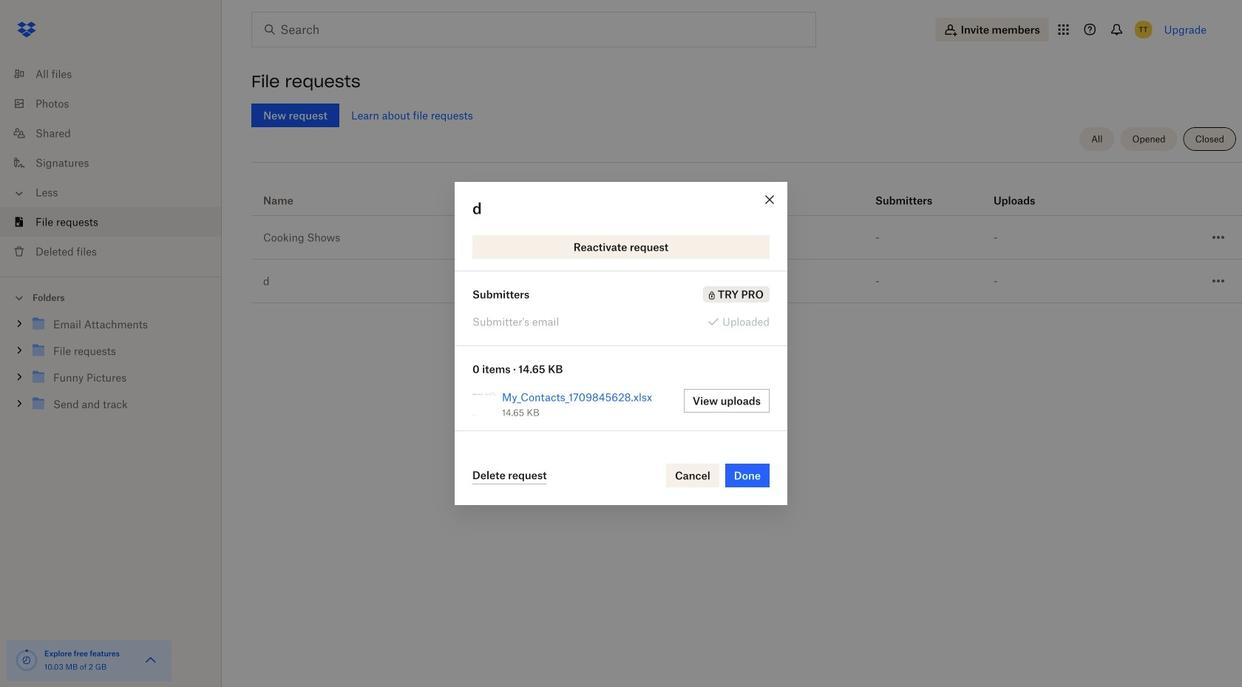 Task type: locate. For each thing, give the bounding box(es) containing it.
1 row from the top
[[252, 168, 1243, 216]]

1 cell from the left
[[1101, 216, 1148, 228]]

0 horizontal spatial column header
[[521, 174, 610, 209]]

column header
[[521, 174, 610, 209], [876, 174, 935, 209], [994, 174, 1053, 209]]

0 vertical spatial pro trial element
[[750, 192, 774, 209]]

table
[[252, 168, 1243, 303]]

less image
[[12, 186, 27, 201]]

group
[[0, 308, 222, 429]]

pro trial element inside row
[[750, 192, 774, 209]]

1 horizontal spatial column header
[[876, 174, 935, 209]]

pro trial element
[[750, 192, 774, 209], [703, 286, 770, 303]]

row
[[252, 168, 1243, 216], [252, 216, 1243, 260], [252, 260, 1243, 303]]

2 cell from the left
[[1148, 216, 1196, 228]]

2 horizontal spatial column header
[[994, 174, 1053, 209]]

cell
[[1101, 216, 1148, 228], [1148, 216, 1196, 228]]

list item
[[0, 207, 222, 237]]

dialog
[[455, 182, 788, 505]]

row group
[[252, 216, 1243, 303]]

list
[[0, 50, 222, 277]]

1 vertical spatial pro trial element
[[703, 286, 770, 303]]



Task type: describe. For each thing, give the bounding box(es) containing it.
2 column header from the left
[[876, 174, 935, 209]]

3 column header from the left
[[994, 174, 1053, 209]]

2 row from the top
[[252, 216, 1243, 260]]

dropbox image
[[12, 15, 41, 44]]

1 column header from the left
[[521, 174, 610, 209]]

3 row from the top
[[252, 260, 1243, 303]]



Task type: vqa. For each thing, say whether or not it's contained in the screenshot.
rightmost column header
yes



